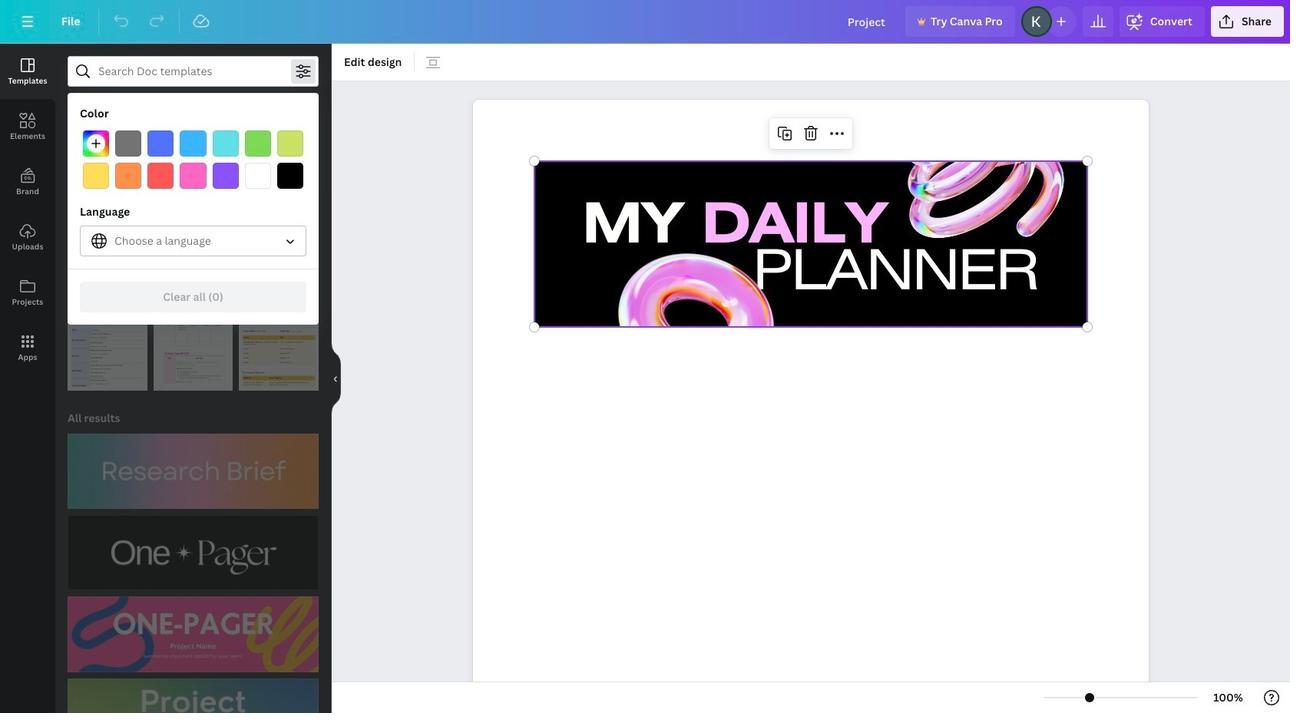 Task type: locate. For each thing, give the bounding box(es) containing it.
option group
[[80, 128, 306, 192]]

add a new color image
[[83, 131, 109, 157]]

Black button
[[277, 163, 303, 189]]

main menu bar
[[0, 0, 1290, 44]]

orange image
[[115, 163, 142, 189], [115, 163, 142, 189]]

royal blue image
[[148, 131, 174, 157]]

yellow image
[[83, 163, 109, 189], [83, 163, 109, 189]]

project overview docs banner in light green blue vibrant professional style image
[[68, 679, 319, 714]]

lime image
[[277, 131, 303, 157], [277, 131, 303, 157]]

Orange button
[[115, 163, 142, 189]]

white image
[[245, 163, 271, 189], [245, 163, 271, 189]]

Purple button
[[212, 163, 239, 189]]

black image
[[277, 163, 303, 189], [277, 163, 303, 189]]

project plan doc image
[[239, 288, 319, 391]]

turquoise blue image
[[212, 131, 239, 157]]

grass green image
[[245, 131, 271, 157], [245, 131, 271, 157]]

Coral red button
[[148, 163, 174, 189]]

coral red image
[[148, 163, 174, 189]]

#737373 button
[[115, 131, 142, 157]]

light blue image
[[180, 131, 206, 157], [180, 131, 206, 157]]

purple image
[[212, 163, 239, 189], [212, 163, 239, 189]]

None button
[[80, 226, 306, 257]]

project overview/one-pager professional docs banner in black white sleek monochrome style image
[[68, 516, 319, 591]]

pink image
[[180, 163, 206, 189], [180, 163, 206, 189]]

Royal blue button
[[148, 131, 174, 157]]

weekly planner doc in magenta light pink vibrant professional style image
[[153, 288, 233, 391]]

Grass green button
[[245, 131, 271, 157]]

None text field
[[473, 92, 1149, 714]]

#737373 image
[[115, 131, 142, 157], [115, 131, 142, 157]]



Task type: describe. For each thing, give the bounding box(es) containing it.
one pager doc image
[[68, 288, 147, 391]]

turquoise blue image
[[212, 131, 239, 157]]

hide image
[[331, 342, 341, 416]]

Design title text field
[[836, 6, 899, 37]]

Turquoise blue button
[[212, 131, 239, 157]]

add a new color image
[[83, 131, 109, 157]]

Search Doc templates search field
[[98, 57, 288, 86]]

Lime button
[[277, 131, 303, 157]]

royal blue image
[[148, 131, 174, 157]]

planner personal docs banner in black pink dark tech style image
[[68, 170, 319, 245]]

side panel tab list
[[0, 44, 55, 376]]

research brief docs banner in orange teal pink soft pastels style image
[[68, 434, 319, 510]]

Yellow button
[[83, 163, 109, 189]]

Pink button
[[180, 163, 206, 189]]

coral red image
[[148, 163, 174, 189]]

Light blue button
[[180, 131, 206, 157]]

Zoom button
[[1204, 686, 1254, 711]]

White button
[[245, 163, 271, 189]]

project overview/one-pager professional docs banner in pink dark blue yellow playful abstract style image
[[68, 597, 319, 673]]



Task type: vqa. For each thing, say whether or not it's contained in the screenshot.
Side Panel tab list
yes



